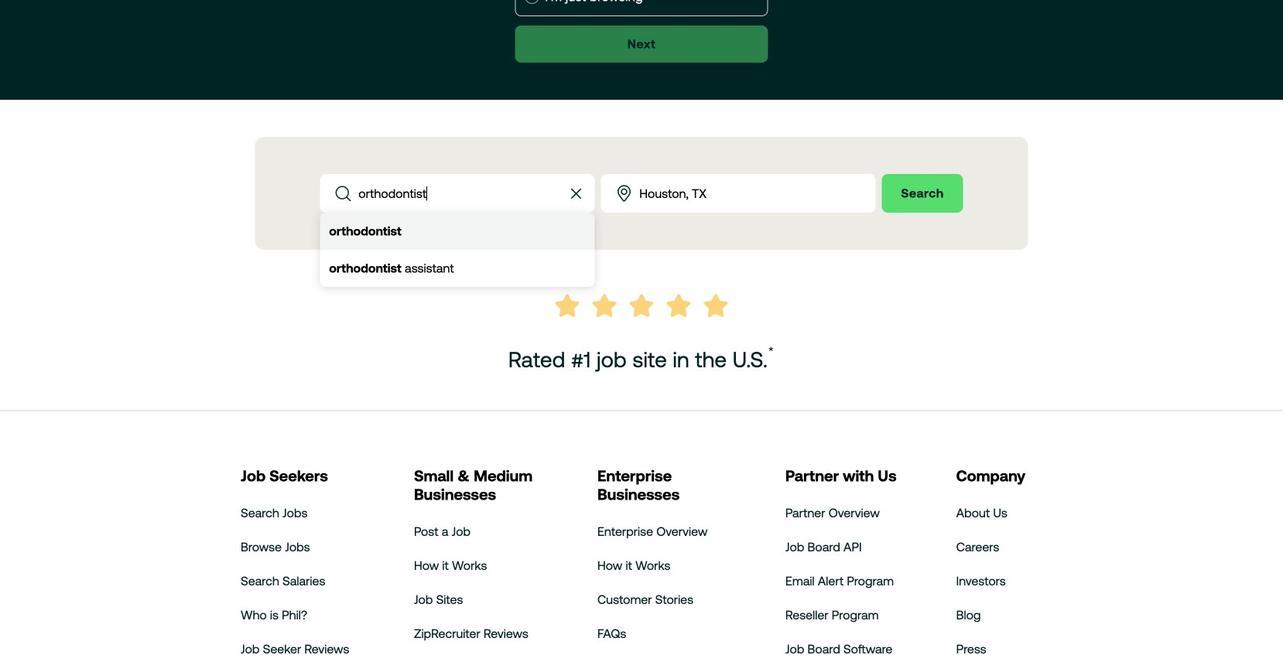 Task type: locate. For each thing, give the bounding box(es) containing it.
list box
[[320, 213, 595, 287]]

None radio
[[525, 0, 539, 4]]

None field
[[320, 174, 595, 287], [601, 174, 875, 213], [320, 174, 595, 287]]

Search location or remote text field
[[639, 175, 875, 212]]



Task type: describe. For each thing, give the bounding box(es) containing it.
Search job title or keyword text field
[[359, 175, 551, 212]]

none field search location or remote
[[601, 174, 875, 213]]

clear image
[[567, 184, 585, 203]]



Task type: vqa. For each thing, say whether or not it's contained in the screenshot.
Option on the top of page
yes



